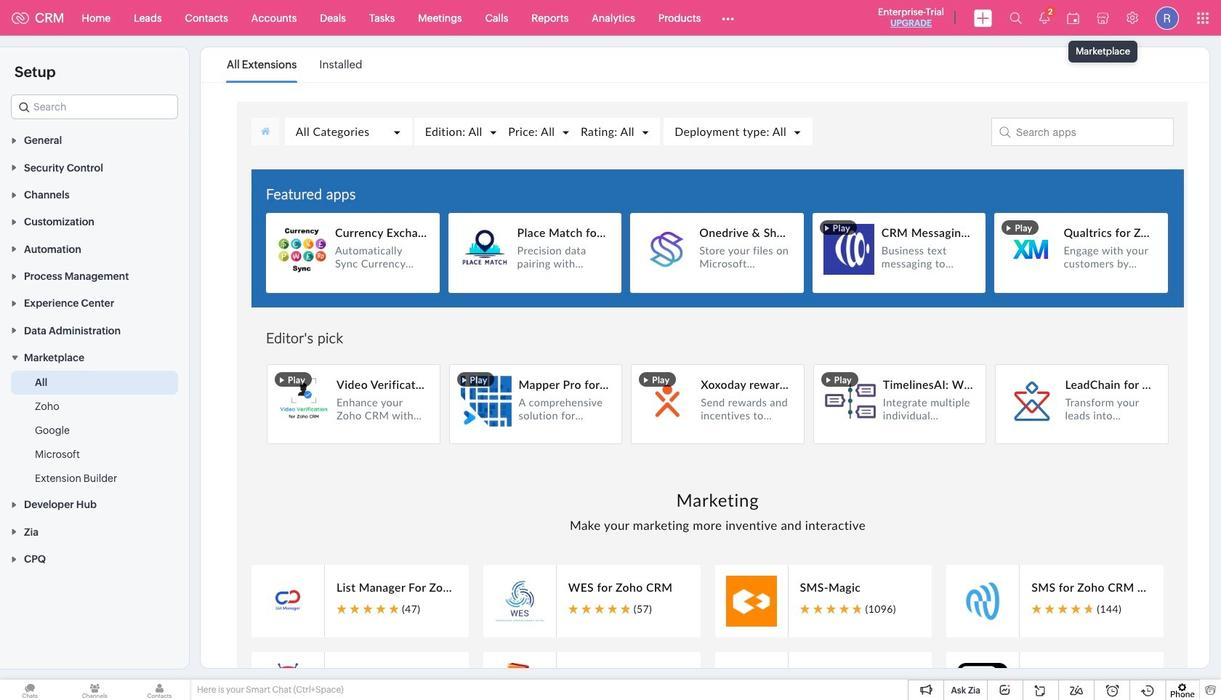 Task type: describe. For each thing, give the bounding box(es) containing it.
logo image
[[12, 12, 29, 24]]

chats image
[[0, 680, 60, 700]]

profile element
[[1147, 0, 1188, 35]]

search element
[[1001, 0, 1031, 36]]

Other Modules field
[[713, 6, 744, 29]]

signals element
[[1031, 0, 1058, 36]]



Task type: locate. For each thing, give the bounding box(es) containing it.
create menu image
[[974, 9, 992, 27]]

calendar image
[[1067, 12, 1080, 24]]

create menu element
[[965, 0, 1001, 35]]

search image
[[1010, 12, 1022, 24]]

contacts image
[[130, 680, 189, 700]]

None field
[[11, 95, 178, 119]]

region
[[0, 371, 189, 491]]

Search text field
[[12, 95, 177, 118]]

channels image
[[65, 680, 125, 700]]

profile image
[[1156, 6, 1179, 29]]



